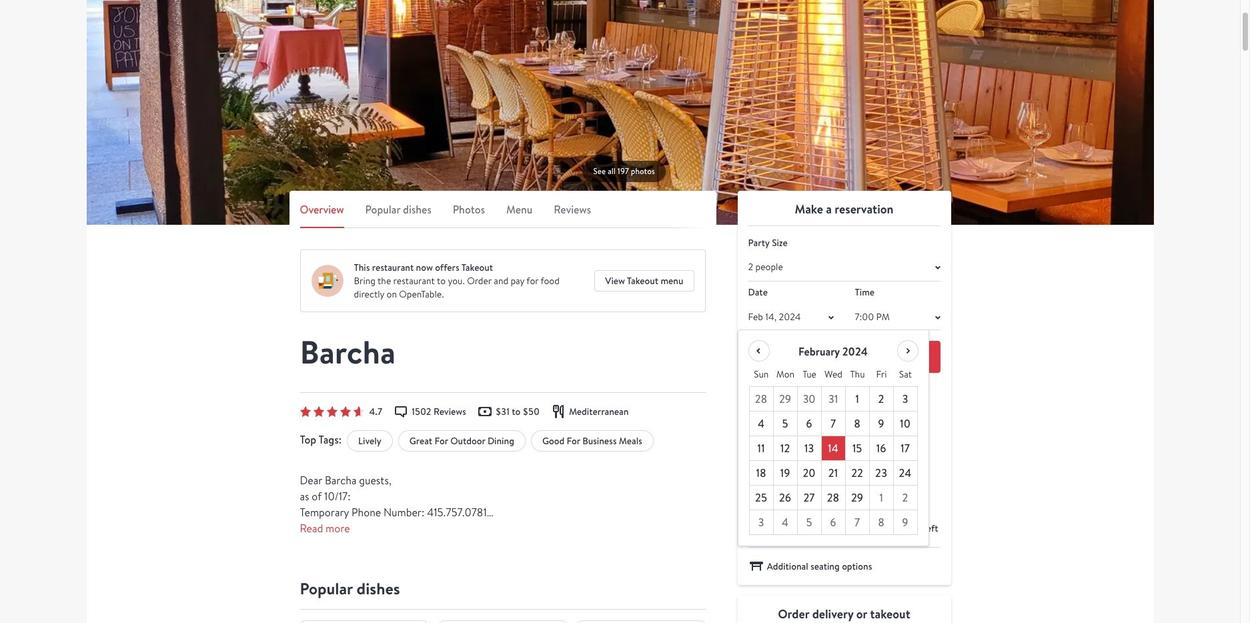 Task type: locate. For each thing, give the bounding box(es) containing it.
grid
[[749, 363, 918, 535]]

tab list
[[300, 201, 705, 228]]

tuesday element
[[798, 363, 822, 387]]

row group
[[749, 387, 918, 535]]

sunday element
[[749, 363, 774, 387]]

saturday element
[[894, 363, 918, 387]]

wednesday element
[[822, 363, 846, 387]]

this restaurant now offers takeout image
[[311, 265, 343, 297]]



Task type: vqa. For each thing, say whether or not it's contained in the screenshot.
Sunday ELEMENT
yes



Task type: describe. For each thing, give the bounding box(es) containing it.
book your cozy patio table today! - barcha, san francisco, ca image
[[86, 0, 1154, 225]]

monday element
[[774, 363, 798, 387]]

thursday element
[[846, 363, 870, 387]]

friday element
[[870, 363, 894, 387]]

4.7 stars image
[[300, 406, 364, 417]]



